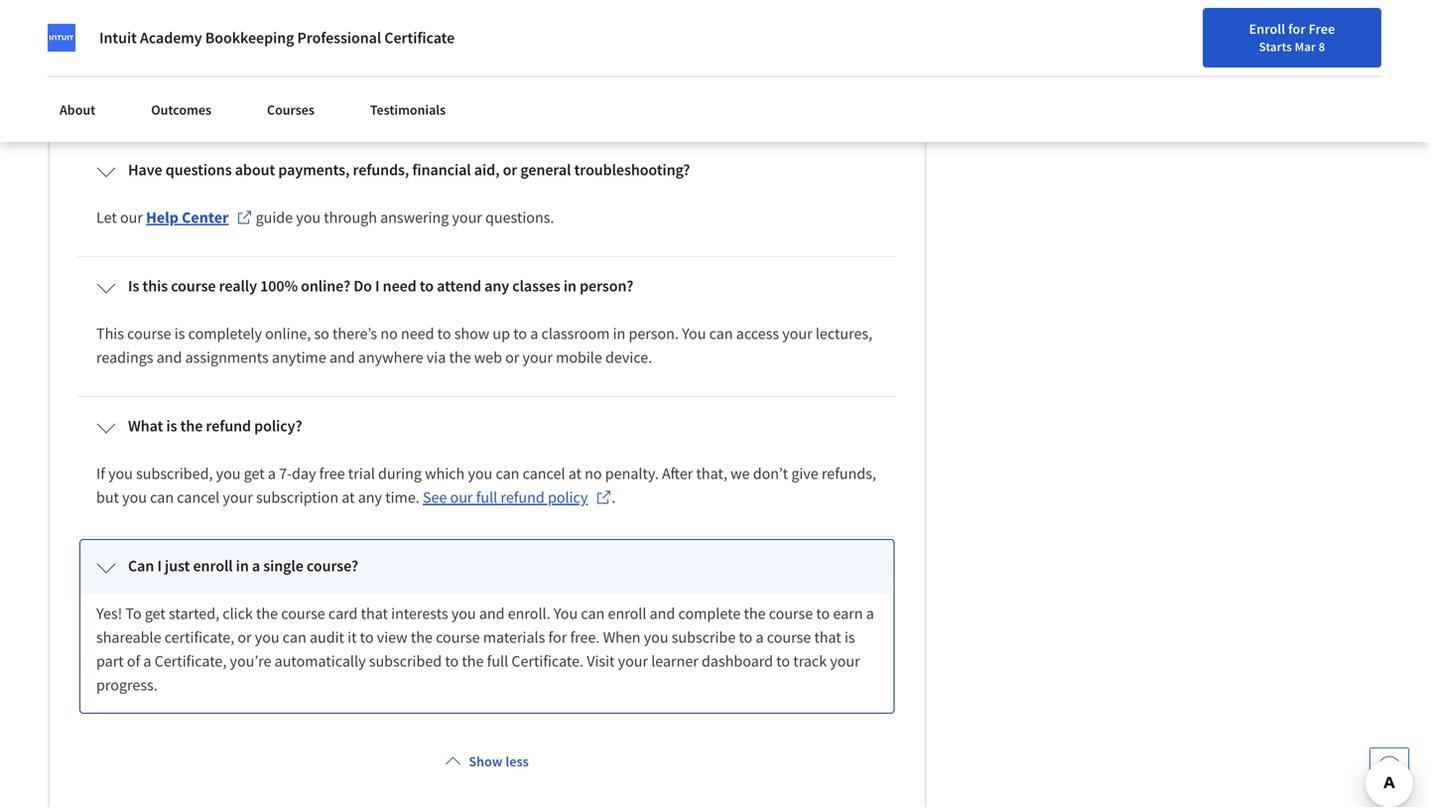 Task type: locate. For each thing, give the bounding box(es) containing it.
view
[[377, 628, 408, 648]]

your left the subscription
[[223, 488, 253, 508]]

prepares
[[196, 4, 255, 24]]

can up see our full refund policy
[[496, 464, 520, 484]]

and inside this certificate prepares you to become a bookkeeper for public accounting, private industry, government, and nonprofit organizations. once you have a few years of experience in
[[799, 4, 825, 24]]

0 vertical spatial that
[[361, 604, 388, 624]]

0 horizontal spatial any
[[358, 488, 382, 508]]

if
[[96, 464, 105, 484]]

refunds, inside if you subscribed, you get a 7-day free trial during which you can cancel at no penalty. after that, we don't give refunds, but you can cancel your subscription at any time.
[[822, 464, 877, 484]]

a left single
[[252, 556, 260, 576]]

find your new career link
[[929, 60, 1074, 84]]

can inside this course is completely online, so there's no need to show up to a classroom in person. you can access your lectures, readings and assignments anytime and anywhere via the web or your mobile device.
[[709, 324, 733, 344]]

1 vertical spatial refunds,
[[822, 464, 877, 484]]

the right what
[[180, 416, 203, 436]]

any down 'trial'
[[358, 488, 382, 508]]

read
[[96, 92, 131, 111]]

need inside is this course really 100% online? do i need to attend any classes in person? dropdown button
[[383, 276, 417, 296]]

2 horizontal spatial for
[[1289, 20, 1306, 38]]

you
[[258, 4, 283, 24], [296, 28, 321, 48], [296, 208, 321, 228], [108, 464, 133, 484], [216, 464, 241, 484], [468, 464, 493, 484], [122, 488, 147, 508], [452, 604, 476, 624], [255, 628, 280, 648], [644, 628, 669, 648]]

0 horizontal spatial that
[[361, 604, 388, 624]]

day
[[292, 464, 316, 484]]

i left just
[[157, 556, 162, 576]]

can up free.
[[581, 604, 605, 624]]

this inside this course is completely online, so there's no need to show up to a classroom in person. you can access your lectures, readings and assignments anytime and anywhere via the web or your mobile device.
[[96, 324, 124, 344]]

you're
[[230, 651, 271, 671]]

general
[[521, 160, 571, 180]]

and right government,
[[799, 4, 825, 24]]

that up "view"
[[361, 604, 388, 624]]

course inside this course is completely online, so there's no need to show up to a classroom in person. you can access your lectures, readings and assignments anytime and anywhere via the web or your mobile device.
[[127, 324, 171, 344]]

english button
[[1074, 40, 1194, 104]]

2 this from the top
[[96, 324, 124, 344]]

1 horizontal spatial get
[[244, 464, 265, 484]]

1 vertical spatial get
[[145, 604, 166, 624]]

cancel
[[523, 464, 565, 484], [177, 488, 220, 508]]

0 vertical spatial refund
[[206, 416, 251, 436]]

professional
[[297, 28, 381, 48]]

or inside dropdown button
[[503, 160, 517, 180]]

accounting,
[[519, 4, 597, 24]]

is right what
[[166, 416, 177, 436]]

your right find
[[968, 63, 994, 80]]

1 vertical spatial no
[[585, 464, 602, 484]]

1 vertical spatial is
[[166, 416, 177, 436]]

policy
[[548, 488, 588, 508]]

0 horizontal spatial refunds,
[[353, 160, 409, 180]]

this up intuit
[[96, 4, 124, 24]]

our
[[120, 208, 143, 228], [450, 488, 473, 508]]

is
[[175, 324, 185, 344], [166, 416, 177, 436], [845, 628, 855, 648]]

courses link
[[255, 89, 327, 130]]

enroll right just
[[193, 556, 233, 576]]

get left 7- at bottom left
[[244, 464, 265, 484]]

questions
[[166, 160, 232, 180]]

government,
[[711, 4, 796, 24]]

1 vertical spatial refund
[[501, 488, 545, 508]]

do
[[354, 276, 372, 296]]

0 vertical spatial cancel
[[523, 464, 565, 484]]

you up free.
[[554, 604, 578, 624]]

0 vertical spatial need
[[383, 276, 417, 296]]

refunds, right give
[[822, 464, 877, 484]]

public
[[475, 4, 516, 24]]

for inside yes! to get started, click the course card that interests you and enroll. you can enroll and complete the course to earn a shareable certificate, or you can audit it to view the course materials for free. when you subscribe to a course that is part of a certificate, you're automatically subscribed to the full certificate. visit your learner dashboard to track your progress.
[[549, 628, 567, 648]]

you up the you're
[[255, 628, 280, 648]]

you down 'what is the refund policy?' in the bottom left of the page
[[216, 464, 241, 484]]

get
[[244, 464, 265, 484], [145, 604, 166, 624]]

any
[[485, 276, 509, 296], [358, 488, 382, 508]]

1 vertical spatial enroll
[[608, 604, 647, 624]]

you right the interests
[[452, 604, 476, 624]]

0 vertical spatial at
[[569, 464, 582, 484]]

testimonials
[[370, 101, 446, 119]]

1 horizontal spatial enroll
[[608, 604, 647, 624]]

0 horizontal spatial get
[[145, 604, 166, 624]]

1 vertical spatial full
[[487, 651, 509, 671]]

1 horizontal spatial that
[[815, 628, 842, 648]]

need
[[383, 276, 417, 296], [401, 324, 434, 344]]

bookkeeping
[[205, 28, 294, 48]]

7-
[[279, 464, 292, 484]]

get right to at the left bottom
[[145, 604, 166, 624]]

to right guide
[[233, 92, 247, 111]]

1 horizontal spatial refunds,
[[822, 464, 877, 484]]

1 vertical spatial you
[[554, 604, 578, 624]]

1 horizontal spatial no
[[585, 464, 602, 484]]

0 horizontal spatial no
[[381, 324, 398, 344]]

0 vertical spatial enroll
[[193, 556, 233, 576]]

need for no
[[401, 324, 434, 344]]

0 vertical spatial i
[[375, 276, 380, 296]]

1 vertical spatial cancel
[[177, 488, 220, 508]]

is this course really 100% online? do i need to attend any classes in person?
[[128, 276, 634, 296]]

we
[[731, 464, 750, 484]]

2 vertical spatial is
[[845, 628, 855, 648]]

in
[[527, 28, 540, 48], [564, 276, 577, 296], [613, 324, 626, 344], [236, 556, 249, 576]]

if you subscribed, you get a 7-day free trial during which you can cancel at no penalty. after that, we don't give refunds, but you can cancel your subscription at any time.
[[96, 464, 880, 508]]

0 horizontal spatial for
[[453, 4, 472, 24]]

of inside yes! to get started, click the course card that interests you and enroll. you can enroll and complete the course to earn a shareable certificate, or you can audit it to view the course materials for free. when you subscribe to a course that is part of a certificate, you're automatically subscribed to the full certificate. visit your learner dashboard to track your progress.
[[127, 651, 140, 671]]

this inside this certificate prepares you to become a bookkeeper for public accounting, private industry, government, and nonprofit organizations. once you have a few years of experience in
[[96, 4, 124, 24]]

1 horizontal spatial of
[[436, 28, 449, 48]]

0 vertical spatial full
[[476, 488, 498, 508]]

or
[[503, 160, 517, 180], [505, 348, 520, 368], [238, 628, 252, 648]]

to
[[286, 4, 300, 24], [233, 92, 247, 111], [420, 276, 434, 296], [437, 324, 451, 344], [513, 324, 527, 344], [816, 604, 830, 624], [360, 628, 374, 648], [739, 628, 753, 648], [445, 651, 459, 671], [777, 651, 790, 671]]

1 vertical spatial or
[[505, 348, 520, 368]]

show notifications image
[[1222, 65, 1246, 88]]

cancel down subscribed,
[[177, 488, 220, 508]]

your right access
[[783, 324, 813, 344]]

refund left the policy?
[[206, 416, 251, 436]]

enroll up when at the bottom of the page
[[608, 604, 647, 624]]

refund
[[206, 416, 251, 436], [501, 488, 545, 508]]

a left few
[[359, 28, 367, 48]]

can down subscribed,
[[150, 488, 174, 508]]

need inside this course is completely online, so there's no need to show up to a classroom in person. you can access your lectures, readings and assignments anytime and anywhere via the web or your mobile device.
[[401, 324, 434, 344]]

no up opens in a new tab icon
[[585, 464, 602, 484]]

yes! to get started, click the course card that interests you and enroll. you can enroll and complete the course to earn a shareable certificate, or you can audit it to view the course materials for free. when you subscribe to a course that is part of a certificate, you're automatically subscribed to the full certificate. visit your learner dashboard to track your progress.
[[96, 604, 878, 695]]

no up anywhere
[[381, 324, 398, 344]]

1 vertical spatial of
[[127, 651, 140, 671]]

1 vertical spatial this
[[96, 324, 124, 344]]

0 vertical spatial of
[[436, 28, 449, 48]]

0 vertical spatial is
[[175, 324, 185, 344]]

1 horizontal spatial you
[[682, 324, 706, 344]]

1 horizontal spatial at
[[569, 464, 582, 484]]

0 vertical spatial you
[[682, 324, 706, 344]]

of right part
[[127, 651, 140, 671]]

this for this course is completely online, so there's no need to show up to a classroom in person. you can access your lectures, readings and assignments anytime and anywhere via the web or your mobile device.
[[96, 324, 124, 344]]

0 horizontal spatial our
[[120, 208, 143, 228]]

for left public
[[453, 4, 472, 24]]

really
[[219, 276, 257, 296]]

what is the refund policy? button
[[80, 400, 894, 454]]

refunds, up guide you through answering your questions. in the left of the page
[[353, 160, 409, 180]]

refund inside dropdown button
[[206, 416, 251, 436]]

help
[[146, 208, 179, 228]]

audit
[[310, 628, 344, 648]]

more:
[[135, 92, 176, 111]]

100%
[[260, 276, 298, 296]]

anytime
[[272, 348, 326, 368]]

1 horizontal spatial refund
[[501, 488, 545, 508]]

for up mar
[[1289, 20, 1306, 38]]

or right aid,
[[503, 160, 517, 180]]

refund for policy?
[[206, 416, 251, 436]]

0 vertical spatial our
[[120, 208, 143, 228]]

salaries,
[[387, 92, 443, 111]]

our for let
[[120, 208, 143, 228]]

the right via
[[449, 348, 471, 368]]

your down when at the bottom of the page
[[618, 651, 648, 671]]

at up policy
[[569, 464, 582, 484]]

the down materials
[[462, 651, 484, 671]]

None search field
[[283, 52, 611, 92]]

a left 7- at bottom left
[[268, 464, 276, 484]]

a down shareable
[[143, 651, 151, 671]]

and left complete
[[650, 604, 675, 624]]

to left attend
[[420, 276, 434, 296]]

aid,
[[474, 160, 500, 180]]

1 horizontal spatial cancel
[[523, 464, 565, 484]]

a right "up"
[[530, 324, 538, 344]]

i right do
[[375, 276, 380, 296]]

1 horizontal spatial our
[[450, 488, 473, 508]]

person.
[[629, 324, 679, 344]]

to right it
[[360, 628, 374, 648]]

full inside yes! to get started, click the course card that interests you and enroll. you can enroll and complete the course to earn a shareable certificate, or you can audit it to view the course materials for free. when you subscribe to a course that is part of a certificate, you're automatically subscribed to the full certificate. visit your learner dashboard to track your progress.
[[487, 651, 509, 671]]

less
[[506, 753, 529, 771]]

for individuals
[[32, 10, 132, 30]]

1 vertical spatial any
[[358, 488, 382, 508]]

see
[[423, 488, 447, 508]]

1 vertical spatial our
[[450, 488, 473, 508]]

this up the readings
[[96, 324, 124, 344]]

complete
[[679, 604, 741, 624]]

our right let
[[120, 208, 143, 228]]

free
[[1309, 20, 1336, 38]]

help center
[[146, 208, 229, 228]]

help center link
[[146, 206, 253, 230]]

but
[[96, 488, 119, 508]]

you
[[682, 324, 706, 344], [554, 604, 578, 624]]

of right the years
[[436, 28, 449, 48]]

1 vertical spatial i
[[157, 556, 162, 576]]

0 horizontal spatial cancel
[[177, 488, 220, 508]]

you left have
[[296, 28, 321, 48]]

any right attend
[[485, 276, 509, 296]]

you right the guide
[[296, 208, 321, 228]]

or up the you're
[[238, 628, 252, 648]]

skills,
[[345, 92, 384, 111]]

and right the readings
[[157, 348, 182, 368]]

for inside this certificate prepares you to become a bookkeeper for public accounting, private industry, government, and nonprofit organizations. once you have a few years of experience in
[[453, 4, 472, 24]]

you right person.
[[682, 324, 706, 344]]

cancel up policy
[[523, 464, 565, 484]]

is down earn
[[845, 628, 855, 648]]

that up the track
[[815, 628, 842, 648]]

certificate.
[[512, 651, 584, 671]]

up
[[493, 324, 510, 344]]

subscribed,
[[136, 464, 213, 484]]

1 vertical spatial need
[[401, 324, 434, 344]]

refunds,
[[353, 160, 409, 180], [822, 464, 877, 484]]

1 vertical spatial at
[[342, 488, 355, 508]]

need right do
[[383, 276, 417, 296]]

find your new career
[[939, 63, 1064, 80]]

in down accounting, at the top left of the page
[[527, 28, 540, 48]]

1 horizontal spatial i
[[375, 276, 380, 296]]

in right classes on the top
[[564, 276, 577, 296]]

at down 'trial'
[[342, 488, 355, 508]]

0 horizontal spatial refund
[[206, 416, 251, 436]]

once
[[259, 28, 293, 48]]

guide
[[191, 92, 230, 111]]

0 vertical spatial refunds,
[[353, 160, 409, 180]]

our for see
[[450, 488, 473, 508]]

0 horizontal spatial enroll
[[193, 556, 233, 576]]

can i just enroll in a single course?
[[128, 556, 358, 576]]

0 horizontal spatial i
[[157, 556, 162, 576]]

refund left policy
[[501, 488, 545, 508]]

in left single
[[236, 556, 249, 576]]

free
[[319, 464, 345, 484]]

0 vertical spatial this
[[96, 4, 124, 24]]

can left access
[[709, 324, 733, 344]]

0 vertical spatial or
[[503, 160, 517, 180]]

in up device.
[[613, 324, 626, 344]]

intuit academy bookkeeping professional certificate
[[99, 28, 455, 48]]

2 vertical spatial or
[[238, 628, 252, 648]]

1 this from the top
[[96, 4, 124, 24]]

and left careers
[[446, 92, 472, 111]]

lectures,
[[816, 324, 873, 344]]

to inside is this course really 100% online? do i need to attend any classes in person? dropdown button
[[420, 276, 434, 296]]

in inside dropdown button
[[236, 556, 249, 576]]

you up "learner"
[[644, 628, 669, 648]]

the
[[449, 348, 471, 368], [180, 416, 203, 436], [256, 604, 278, 624], [744, 604, 766, 624], [411, 628, 433, 648], [462, 651, 484, 671]]

to right subscribed
[[445, 651, 459, 671]]

our right the see
[[450, 488, 473, 508]]

enroll.
[[508, 604, 551, 624]]

industry,
[[650, 4, 708, 24]]

this course is completely online, so there's no need to show up to a classroom in person. you can access your lectures, readings and assignments anytime and anywhere via the web or your mobile device.
[[96, 324, 876, 368]]

in inside this certificate prepares you to become a bookkeeper for public accounting, private industry, government, and nonprofit organizations. once you have a few years of experience in
[[527, 28, 540, 48]]

for inside enroll for free starts mar 8
[[1289, 20, 1306, 38]]

a inside this course is completely online, so there's no need to show up to a classroom in person. you can access your lectures, readings and assignments anytime and anywhere via the web or your mobile device.
[[530, 324, 538, 344]]

enroll inside yes! to get started, click the course card that interests you and enroll. you can enroll and complete the course to earn a shareable certificate, or you can audit it to view the course materials for free. when you subscribe to a course that is part of a certificate, you're automatically subscribed to the full certificate. visit your learner dashboard to track your progress.
[[608, 604, 647, 624]]

for up certificate. on the left of page
[[549, 628, 567, 648]]

full
[[476, 488, 498, 508], [487, 651, 509, 671]]

0 horizontal spatial you
[[554, 604, 578, 624]]

classroom
[[542, 324, 610, 344]]

no inside this course is completely online, so there's no need to show up to a classroom in person. you can access your lectures, readings and assignments anytime and anywhere via the web or your mobile device.
[[381, 324, 398, 344]]

organizations.
[[162, 28, 256, 48]]

full right the see
[[476, 488, 498, 508]]

0 vertical spatial no
[[381, 324, 398, 344]]

to right "up"
[[513, 324, 527, 344]]

track
[[794, 651, 827, 671]]

you inside yes! to get started, click the course card that interests you and enroll. you can enroll and complete the course to earn a shareable certificate, or you can audit it to view the course materials for free. when you subscribe to a course that is part of a certificate, you're automatically subscribed to the full certificate. visit your learner dashboard to track your progress.
[[554, 604, 578, 624]]

0 vertical spatial any
[[485, 276, 509, 296]]

a guide to bookkeeping: skills, salaries, and careers link
[[179, 90, 549, 113]]

refund inside see our full refund policy link
[[501, 488, 545, 508]]

what
[[128, 416, 163, 436]]

0 horizontal spatial of
[[127, 651, 140, 671]]

0 vertical spatial get
[[244, 464, 265, 484]]

free.
[[570, 628, 600, 648]]

1 vertical spatial that
[[815, 628, 842, 648]]

i inside dropdown button
[[375, 276, 380, 296]]

to up intuit academy bookkeeping professional certificate
[[286, 4, 300, 24]]

this for this certificate prepares you to become a bookkeeper for public accounting, private industry, government, and nonprofit organizations. once you have a few years of experience in
[[96, 4, 124, 24]]

help center image
[[1378, 756, 1402, 779]]

in inside this course is completely online, so there's no need to show up to a classroom in person. you can access your lectures, readings and assignments anytime and anywhere via the web or your mobile device.
[[613, 324, 626, 344]]

of inside this certificate prepares you to become a bookkeeper for public accounting, private industry, government, and nonprofit organizations. once you have a few years of experience in
[[436, 28, 449, 48]]

need up via
[[401, 324, 434, 344]]

is left the completely
[[175, 324, 185, 344]]

mobile
[[556, 348, 602, 368]]

full down materials
[[487, 651, 509, 671]]

or right web on the left of page
[[505, 348, 520, 368]]

1 horizontal spatial for
[[549, 628, 567, 648]]

1 horizontal spatial any
[[485, 276, 509, 296]]



Task type: vqa. For each thing, say whether or not it's contained in the screenshot.
See all 5 star reviews
no



Task type: describe. For each thing, give the bounding box(es) containing it.
course inside dropdown button
[[171, 276, 216, 296]]

refunds, inside dropdown button
[[353, 160, 409, 180]]

person?
[[580, 276, 634, 296]]

during
[[378, 464, 422, 484]]

policy?
[[254, 416, 302, 436]]

career
[[1026, 63, 1064, 80]]

have
[[324, 28, 356, 48]]

part
[[96, 651, 124, 671]]

and down there's in the left top of the page
[[330, 348, 355, 368]]

troubleshooting?
[[574, 160, 690, 180]]

you right but
[[122, 488, 147, 508]]

the down the interests
[[411, 628, 433, 648]]

courses
[[267, 101, 315, 119]]

in inside dropdown button
[[564, 276, 577, 296]]

few
[[370, 28, 394, 48]]

you up see our full refund policy
[[468, 464, 493, 484]]

visit
[[587, 651, 615, 671]]

the inside dropdown button
[[180, 416, 203, 436]]

a up professional
[[359, 4, 367, 24]]

card
[[329, 604, 358, 624]]

about
[[60, 101, 96, 119]]

learner
[[651, 651, 699, 671]]

outcomes link
[[139, 89, 223, 130]]

progress.
[[96, 675, 158, 695]]

coursera image
[[24, 56, 150, 88]]

this certificate prepares you to become a bookkeeper for public accounting, private industry, government, and nonprofit organizations. once you have a few years of experience in
[[96, 4, 828, 48]]

your right the track
[[830, 651, 860, 671]]

via
[[427, 348, 446, 368]]

is inside yes! to get started, click the course card that interests you and enroll. you can enroll and complete the course to earn a shareable certificate, or you can audit it to view the course materials for free. when you subscribe to a course that is part of a certificate, you're automatically subscribed to the full certificate. visit your learner dashboard to track your progress.
[[845, 628, 855, 648]]

payments,
[[278, 160, 350, 180]]

any inside dropdown button
[[485, 276, 509, 296]]

the right complete
[[744, 604, 766, 624]]

become
[[303, 4, 356, 24]]

single
[[263, 556, 304, 576]]

anywhere
[[358, 348, 424, 368]]

new
[[997, 63, 1023, 80]]

attend
[[437, 276, 481, 296]]

can
[[128, 556, 154, 576]]

get inside yes! to get started, click the course card that interests you and enroll. you can enroll and complete the course to earn a shareable certificate, or you can audit it to view the course materials for free. when you subscribe to a course that is part of a certificate, you're automatically subscribed to the full certificate. visit your learner dashboard to track your progress.
[[145, 604, 166, 624]]

about link
[[48, 89, 107, 130]]

your inside if you subscribed, you get a 7-day free trial during which you can cancel at no penalty. after that, we don't give refunds, but you can cancel your subscription at any time.
[[223, 488, 253, 508]]

testimonials link
[[358, 89, 458, 130]]

dashboard
[[702, 651, 773, 671]]

about
[[235, 160, 275, 180]]

a
[[179, 92, 188, 111]]

is this course really 100% online? do i need to attend any classes in person? button
[[80, 260, 894, 314]]

8
[[1319, 39, 1326, 55]]

is inside dropdown button
[[166, 416, 177, 436]]

individuals
[[57, 10, 132, 30]]

is inside this course is completely online, so there's no need to show up to a classroom in person. you can access your lectures, readings and assignments anytime and anywhere via the web or your mobile device.
[[175, 324, 185, 344]]

web
[[474, 348, 502, 368]]

center
[[182, 208, 229, 228]]

that,
[[696, 464, 728, 484]]

any inside if you subscribed, you get a 7-day free trial during which you can cancel at no penalty. after that, we don't give refunds, but you can cancel your subscription at any time.
[[358, 488, 382, 508]]

can left audit
[[283, 628, 307, 648]]

materials
[[483, 628, 545, 648]]

no inside if you subscribed, you get a 7-day free trial during which you can cancel at no penalty. after that, we don't give refunds, but you can cancel your subscription at any time.
[[585, 464, 602, 484]]

don't
[[753, 464, 788, 484]]

or inside yes! to get started, click the course card that interests you and enroll. you can enroll and complete the course to earn a shareable certificate, or you can audit it to view the course materials for free. when you subscribe to a course that is part of a certificate, you're automatically subscribed to the full certificate. visit your learner dashboard to track your progress.
[[238, 628, 252, 648]]

it
[[348, 628, 357, 648]]

started,
[[169, 604, 220, 624]]

refund for policy
[[501, 488, 545, 508]]

you up once
[[258, 4, 283, 24]]

guide
[[256, 208, 293, 228]]

private
[[600, 4, 646, 24]]

get inside if you subscribed, you get a 7-day free trial during which you can cancel at no penalty. after that, we don't give refunds, but you can cancel your subscription at any time.
[[244, 464, 265, 484]]

to left the track
[[777, 651, 790, 671]]

financial
[[412, 160, 471, 180]]

to left earn
[[816, 604, 830, 624]]

intuit image
[[48, 24, 75, 52]]

certificate,
[[155, 651, 227, 671]]

give
[[792, 464, 819, 484]]

to
[[126, 604, 142, 624]]

to up via
[[437, 324, 451, 344]]

have
[[128, 160, 162, 180]]

you right if
[[108, 464, 133, 484]]

starts
[[1260, 39, 1293, 55]]

click
[[223, 604, 253, 624]]

access
[[736, 324, 779, 344]]

online?
[[301, 276, 351, 296]]

a inside if you subscribed, you get a 7-day free trial during which you can cancel at no penalty. after that, we don't give refunds, but you can cancel your subscription at any time.
[[268, 464, 276, 484]]

a inside dropdown button
[[252, 556, 260, 576]]

see our full refund policy
[[423, 488, 588, 508]]

interests
[[391, 604, 448, 624]]

completely
[[188, 324, 262, 344]]

after
[[662, 464, 693, 484]]

shareable
[[96, 628, 161, 648]]

opens in a new tab image
[[596, 490, 612, 506]]

and up materials
[[479, 604, 505, 624]]

outcomes
[[151, 101, 211, 119]]

need for i
[[383, 276, 417, 296]]

enroll for free starts mar 8
[[1250, 20, 1336, 55]]

i inside dropdown button
[[157, 556, 162, 576]]

the inside this course is completely online, so there's no need to show up to a classroom in person. you can access your lectures, readings and assignments anytime and anywhere via the web or your mobile device.
[[449, 348, 471, 368]]

bookkeeping:
[[250, 92, 341, 111]]

device.
[[606, 348, 652, 368]]

experience
[[452, 28, 524, 48]]

a right earn
[[866, 604, 874, 624]]

show less button
[[437, 744, 537, 780]]

nonprofit
[[96, 28, 159, 48]]

the right click
[[256, 604, 278, 624]]

show
[[469, 753, 503, 771]]

english
[[1109, 62, 1158, 82]]

find
[[939, 63, 965, 80]]

your left mobile
[[523, 348, 553, 368]]

which
[[425, 464, 465, 484]]

a up 'dashboard'
[[756, 628, 764, 648]]

or inside this course is completely online, so there's no need to show up to a classroom in person. you can access your lectures, readings and assignments anytime and anywhere via the web or your mobile device.
[[505, 348, 520, 368]]

your down have questions about payments, refunds, financial aid, or general troubleshooting? dropdown button
[[452, 208, 482, 228]]

you inside this course is completely online, so there's no need to show up to a classroom in person. you can access your lectures, readings and assignments anytime and anywhere via the web or your mobile device.
[[682, 324, 706, 344]]

to up 'dashboard'
[[739, 628, 753, 648]]

when
[[603, 628, 641, 648]]

enroll inside dropdown button
[[193, 556, 233, 576]]

opens in a new tab image
[[237, 210, 253, 226]]

classes
[[513, 276, 561, 296]]

0 horizontal spatial at
[[342, 488, 355, 508]]

readings
[[96, 348, 153, 368]]

to inside this certificate prepares you to become a bookkeeper for public accounting, private industry, government, and nonprofit organizations. once you have a few years of experience in
[[286, 4, 300, 24]]

subscription
[[256, 488, 339, 508]]



